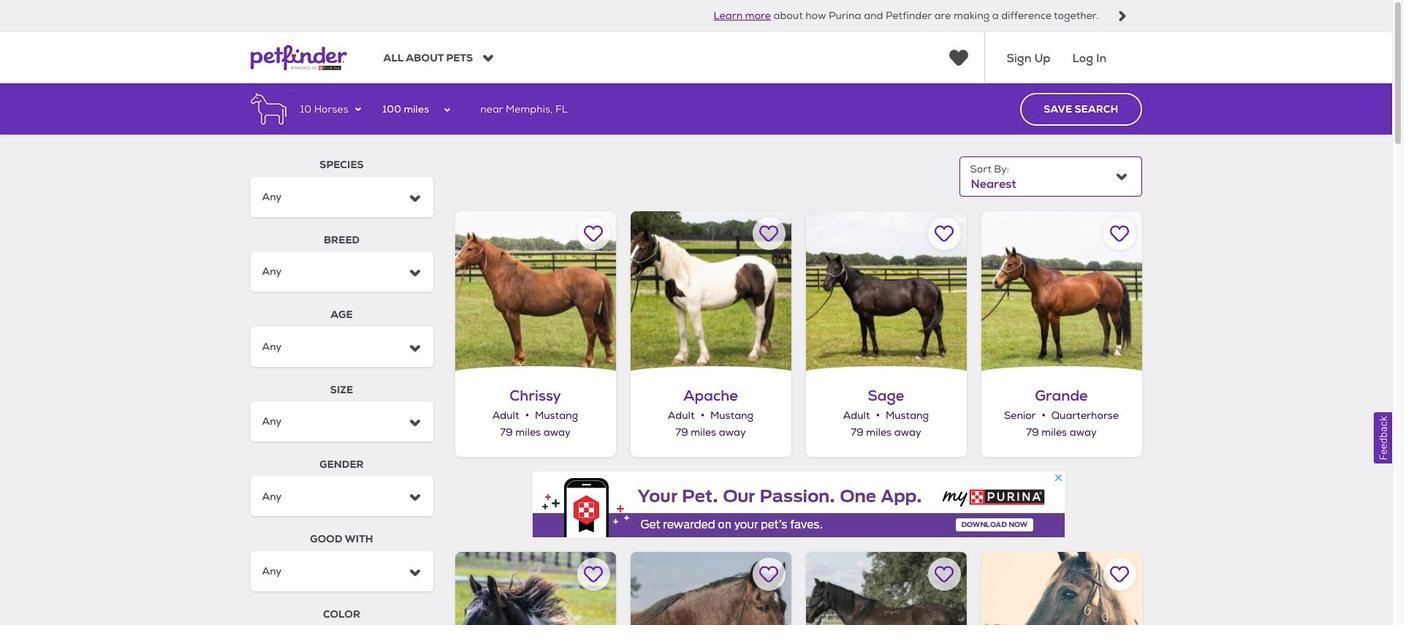 Task type: vqa. For each thing, say whether or not it's contained in the screenshot.
the Chrissy, adoptable Horse, Adult Female Mustang, 79 miles away. "Image"
yes



Task type: describe. For each thing, give the bounding box(es) containing it.
splash, adoptable horse, adult male mustang, 79 miles away. image
[[455, 552, 616, 625]]

sage, adoptable horse, adult female mustang, 79 miles away. image
[[806, 212, 967, 372]]

chrissy, adoptable horse, adult female mustang, 79 miles away. image
[[455, 212, 616, 372]]

grande, adoptable horse, senior male quarterhorse, 79 miles away. image
[[982, 212, 1142, 372]]

advertisement element
[[533, 472, 1065, 538]]

koby, adoptable horse, senior male mustang, 79 miles away. image
[[982, 552, 1142, 625]]



Task type: locate. For each thing, give the bounding box(es) containing it.
main content
[[0, 84, 1393, 625]]

soledad, adoptable horse, senior male paso fino, 79 miles away. image
[[806, 552, 967, 625]]

apache, adoptable horse, adult male mustang, 79 miles away. image
[[631, 212, 791, 372]]

petfinder home image
[[250, 32, 347, 84]]

rojo, adoptable horse, senior male mustang, 79 miles away. image
[[631, 552, 791, 625]]



